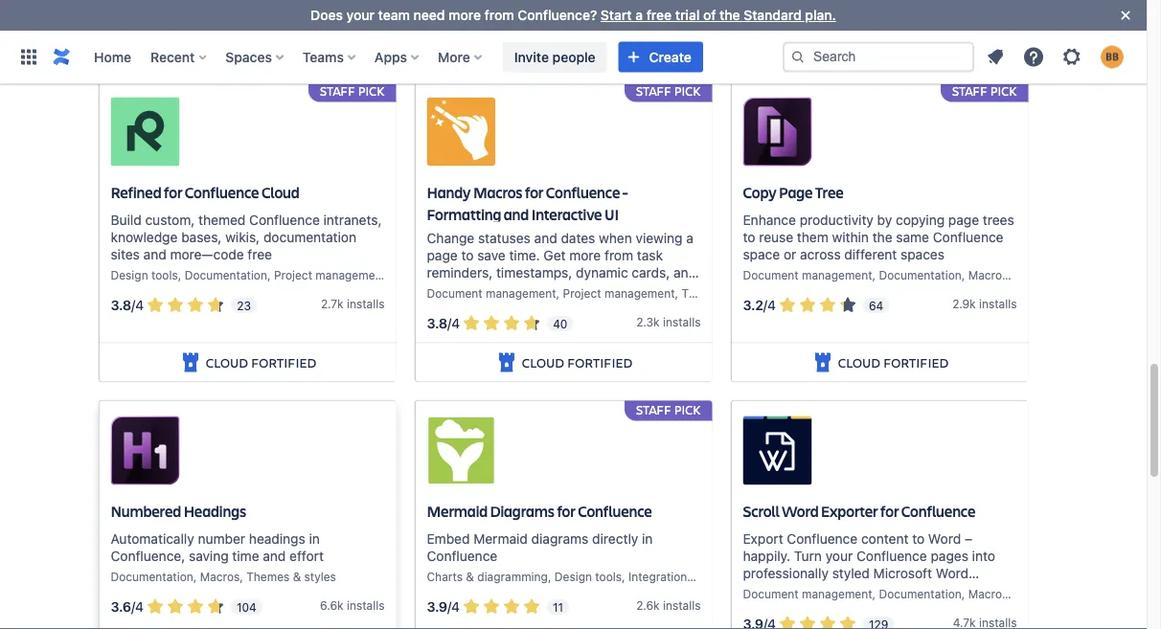 Task type: vqa. For each thing, say whether or not it's contained in the screenshot.
created related to Getting started in Confluence
no



Task type: describe. For each thing, give the bounding box(es) containing it.
confluence image
[[50, 46, 73, 68]]

automatically number headings in confluence, saving time and effort documentation , macros , themes & styles
[[111, 531, 336, 583]]

confluence up –
[[901, 501, 976, 521]]

, left 'integrations'
[[622, 570, 625, 583]]

cloud down 40
[[522, 353, 564, 371]]

1 horizontal spatial project
[[563, 287, 601, 300]]

confluence up themed
[[185, 182, 259, 202]]

embed
[[427, 531, 470, 547]]

ui
[[604, 204, 619, 224]]

close image
[[1114, 4, 1137, 27]]

custom,
[[145, 212, 195, 228]]

and right cards,
[[674, 265, 697, 280]]

enhance productivity by copying page trees to reuse them within the same confluence space or across different spaces document management , documentation , macros , project management
[[743, 212, 1127, 282]]

, down documentation
[[267, 268, 271, 282]]

staff pick for mermaid diagrams for confluence
[[636, 402, 701, 418]]

pages
[[931, 548, 968, 564]]

/ for mermaid diagrams for confluence
[[447, 599, 451, 615]]

6.6k install s
[[320, 599, 385, 612]]

, down diagrams
[[548, 570, 551, 583]]

different
[[844, 246, 897, 262]]

cloud fortified app badge image for copy page tree
[[811, 351, 834, 374]]

of
[[703, 7, 716, 23]]

cards,
[[632, 265, 670, 280]]

copy page tree image
[[743, 97, 812, 166]]

plan.
[[805, 7, 836, 23]]

enhance
[[743, 212, 796, 228]]

statuses
[[478, 230, 531, 246]]

cloud fortified app badge image for refined for confluence cloud
[[179, 351, 202, 374]]

charts
[[427, 570, 463, 583]]

home
[[94, 49, 131, 65]]

mermaid inside 'embed mermaid diagrams directly in confluence charts & diagramming , design tools , integrations , macros'
[[473, 531, 528, 547]]

pick for mermaid diagrams for confluence
[[674, 402, 701, 418]]

tools inside build custom, themed confluence intranets, knowledge bases, wikis, documentation sites and more—code free design tools , documentation , project management
[[151, 268, 178, 282]]

0 vertical spatial themes
[[682, 287, 725, 300]]

need
[[413, 7, 445, 23]]

buttons
[[427, 282, 474, 298]]

microsoft
[[873, 565, 932, 581]]

, down different at the right top of the page
[[872, 268, 876, 282]]

apps
[[374, 49, 407, 65]]

teams button
[[297, 42, 363, 72]]

documentation inside build custom, themed confluence intranets, knowledge bases, wikis, documentation sites and more—code free design tools , documentation , project management
[[185, 268, 267, 282]]

start a free trial of the standard plan. link
[[601, 7, 836, 23]]

management inside build custom, themed confluence intranets, knowledge bases, wikis, documentation sites and more—code free design tools , documentation , project management
[[316, 268, 386, 282]]

same
[[896, 229, 929, 245]]

3.9
[[427, 599, 447, 615]]

3.8 for handy macros for confluence - formatting and interactive ui
[[427, 316, 448, 331]]

confluence inside 'embed mermaid diagrams directly in confluence charts & diagramming , design tools , integrations , macros'
[[427, 548, 497, 564]]

numbered headings
[[111, 501, 246, 521]]

pick for handy macros for confluence - formatting and interactive ui
[[674, 83, 701, 99]]

staff for copy page tree
[[952, 83, 987, 99]]

and up get
[[534, 230, 557, 246]]

& for confluence
[[466, 570, 474, 583]]

trees
[[983, 212, 1014, 228]]

3.8 for refined for confluence cloud
[[111, 297, 131, 313]]

into
[[972, 548, 995, 564]]

project inside "enhance productivity by copying page trees to reuse them within the same confluence space or across different spaces document management , documentation , macros , project management"
[[1015, 268, 1053, 282]]

0 vertical spatial more
[[448, 7, 481, 23]]

document for document management , project management , themes & styles
[[427, 287, 483, 300]]

wikis,
[[225, 229, 260, 245]]

bases,
[[181, 229, 222, 245]]

save
[[477, 247, 506, 263]]

spaces
[[225, 49, 272, 65]]

documentation inside automatically number headings in confluence, saving time and effort documentation , macros , themes & styles
[[111, 570, 193, 583]]

diagrams
[[531, 531, 589, 547]]

staff pick for copy page tree
[[952, 83, 1017, 99]]

fortified for refined for confluence cloud cloud fortified app badge image
[[251, 353, 316, 371]]

s for mermaid diagrams for confluence
[[695, 599, 701, 612]]

more inside change statuses and dates when viewing a page to save time. get more from task reminders, timestamps, dynamic cards, and buttons
[[569, 247, 601, 263]]

, up 2.9k
[[962, 268, 965, 282]]

knowledge
[[111, 229, 178, 245]]

formatting
[[427, 204, 501, 224]]

4 for copy page tree
[[767, 297, 776, 313]]

for up diagrams
[[557, 501, 575, 521]]

cloud fortified app badge image for handy macros for confluence - formatting and interactive ui
[[495, 351, 518, 374]]

to inside export confluence content to word – happily. turn your confluence pages into professionally styled microsoft word documents
[[912, 531, 925, 547]]

fortified for cloud fortified app badge image for handy macros for confluence - formatting and interactive ui
[[567, 353, 632, 371]]

documentation inside "enhance productivity by copying page trees to reuse them within the same confluence space or across different spaces document management , documentation , macros , project management"
[[879, 268, 962, 282]]

2.6k install s
[[636, 599, 701, 612]]

confluence inside handy macros for confluence - formatting and interactive ui
[[546, 182, 620, 202]]

0 vertical spatial free
[[646, 7, 672, 23]]

2.7k
[[321, 297, 344, 310]]

copying
[[896, 212, 945, 228]]

design inside 'embed mermaid diagrams directly in confluence charts & diagramming , design tools , integrations , macros'
[[555, 570, 592, 583]]

& inside automatically number headings in confluence, saving time and effort documentation , macros , themes & styles
[[293, 570, 301, 583]]

when
[[599, 230, 632, 246]]

help icon image
[[1022, 46, 1045, 68]]

document for document management , documentation , macros , utilities
[[743, 587, 799, 601]]

spaces button
[[220, 42, 291, 72]]

2.7k install s
[[321, 297, 385, 310]]

s for copy page tree
[[1011, 297, 1017, 310]]

2.9k install s
[[953, 297, 1017, 310]]

start
[[601, 7, 632, 23]]

mermaid diagrams for confluence image
[[427, 416, 496, 485]]

3.2
[[743, 297, 763, 313]]

3.8 / 4 for refined for confluence cloud
[[111, 297, 144, 313]]

/ for handy macros for confluence - formatting and interactive ui
[[448, 316, 451, 331]]

handy
[[427, 182, 471, 202]]

dates
[[561, 230, 595, 246]]

your profile and preferences image
[[1101, 46, 1124, 68]]

4 for refined for confluence cloud
[[135, 297, 144, 313]]

, down 'pages'
[[962, 587, 965, 601]]

0 vertical spatial word
[[782, 501, 819, 521]]

get
[[544, 247, 566, 263]]

/ for copy page tree
[[763, 297, 767, 313]]

1 horizontal spatial styles
[[739, 287, 771, 300]]

, up 2.9k install s
[[1008, 268, 1011, 282]]

2 vertical spatial word
[[936, 565, 969, 581]]

4 for handy macros for confluence - formatting and interactive ui
[[451, 316, 460, 331]]

appswitcher icon image
[[17, 46, 40, 68]]

dynamic
[[576, 265, 628, 280]]

scroll word exporter for confluence
[[743, 501, 976, 521]]

by
[[877, 212, 892, 228]]

invite people button
[[503, 42, 607, 72]]

4 for numbered headings
[[135, 599, 144, 615]]

reminders,
[[427, 265, 493, 280]]

a inside change statuses and dates when viewing a page to save time. get more from task reminders, timestamps, dynamic cards, and buttons
[[686, 230, 694, 246]]

–
[[965, 531, 972, 547]]

confluence inside build custom, themed confluence intranets, knowledge bases, wikis, documentation sites and more—code free design tools , documentation , project management
[[249, 212, 320, 228]]

build
[[111, 212, 142, 228]]

, up 2.3k install s
[[675, 287, 678, 300]]

2.3k install s
[[636, 315, 701, 329]]

home link
[[88, 42, 137, 72]]

more button
[[432, 42, 489, 72]]

3.2 / 4
[[743, 297, 776, 313]]

/ for numbered headings
[[131, 599, 135, 615]]

staff for handy macros for confluence - formatting and interactive ui
[[636, 83, 671, 99]]

, down more—code
[[178, 268, 181, 282]]

tools inside 'embed mermaid diagrams directly in confluence charts & diagramming , design tools , integrations , macros'
[[595, 570, 622, 583]]

cloud right recent
[[206, 34, 248, 52]]

productivity
[[800, 212, 874, 228]]

notification icon image
[[984, 46, 1007, 68]]

3.8 / 4 for handy macros for confluence - formatting and interactive ui
[[427, 316, 460, 331]]

for up content
[[880, 501, 899, 521]]

document inside "enhance productivity by copying page trees to reuse them within the same confluence space or across different spaces document management , documentation , macros , project management"
[[743, 268, 799, 282]]

them
[[797, 229, 828, 245]]

sites
[[111, 246, 140, 262]]

copy
[[743, 182, 776, 202]]

confluence up directly at right bottom
[[578, 501, 652, 521]]

documentation
[[263, 229, 356, 245]]

search image
[[790, 49, 806, 65]]

install for copy page tree
[[979, 297, 1011, 310]]

global element
[[11, 30, 783, 84]]

handy macros for confluence - formatting and interactive ui image
[[427, 97, 496, 166]]

standard
[[744, 7, 802, 23]]

documentation down microsoft
[[879, 587, 962, 601]]

tree
[[815, 182, 844, 202]]

4 for mermaid diagrams for confluence
[[451, 599, 460, 615]]

effort
[[289, 548, 324, 564]]

-
[[623, 182, 628, 202]]

free inside build custom, themed confluence intranets, knowledge bases, wikis, documentation sites and more—code free design tools , documentation , project management
[[248, 246, 272, 262]]

, up 2.6k install s
[[693, 570, 697, 583]]

confluence image
[[50, 46, 73, 68]]

number
[[198, 531, 245, 547]]



Task type: locate. For each thing, give the bounding box(es) containing it.
to right content
[[912, 531, 925, 547]]

build custom, themed confluence intranets, knowledge bases, wikis, documentation sites and more—code free design tools , documentation , project management
[[111, 212, 386, 282]]

project down documentation
[[274, 268, 312, 282]]

0 horizontal spatial tools
[[151, 268, 178, 282]]

your inside export confluence content to word – happily. turn your confluence pages into professionally styled microsoft word documents
[[826, 548, 853, 564]]

s for numbered headings
[[379, 599, 385, 612]]

0 vertical spatial 3.8 / 4
[[111, 297, 144, 313]]

4 right 3.9
[[451, 599, 460, 615]]

staff down teams dropdown button
[[320, 83, 355, 99]]

document down reminders,
[[427, 287, 483, 300]]

does your team need more from confluence? start a free trial of the standard plan.
[[311, 7, 836, 23]]

team
[[378, 7, 410, 23]]

1 vertical spatial mermaid
[[473, 531, 528, 547]]

/ down space
[[763, 297, 767, 313]]

design
[[111, 268, 148, 282], [555, 570, 592, 583]]

copy page tree
[[743, 182, 844, 202]]

cloud fortified app badge image
[[179, 32, 202, 55], [811, 32, 834, 55], [179, 351, 202, 374], [495, 351, 518, 374], [811, 351, 834, 374]]

6.6k
[[320, 599, 344, 612]]

/ for refined for confluence cloud
[[131, 297, 135, 313]]

install for refined for confluence cloud
[[347, 297, 379, 310]]

does
[[311, 7, 343, 23]]

themes down "time"
[[246, 570, 290, 583]]

to
[[743, 229, 755, 245], [461, 247, 474, 263], [912, 531, 925, 547]]

and up statuses
[[504, 204, 529, 224]]

1 vertical spatial styles
[[304, 570, 336, 583]]

/
[[131, 297, 135, 313], [763, 297, 767, 313], [448, 316, 451, 331], [131, 599, 135, 615], [447, 599, 451, 615]]

change statuses and dates when viewing a page to save time. get more from task reminders, timestamps, dynamic cards, and buttons
[[427, 230, 697, 298]]

and
[[504, 204, 529, 224], [534, 230, 557, 246], [143, 246, 166, 262], [674, 265, 697, 280], [263, 548, 286, 564]]

1 horizontal spatial tools
[[595, 570, 622, 583]]

1 vertical spatial tools
[[595, 570, 622, 583]]

from
[[484, 7, 514, 23]]

3.8 down sites
[[111, 297, 131, 313]]

word right scroll
[[782, 501, 819, 521]]

the inside "enhance productivity by copying page trees to reuse them within the same confluence space or across different spaces document management , documentation , macros , project management"
[[872, 229, 892, 245]]

export
[[743, 531, 783, 547]]

project
[[274, 268, 312, 282], [1015, 268, 1053, 282], [563, 287, 601, 300]]

a right start
[[635, 7, 643, 23]]

install right 6.6k
[[347, 599, 379, 612]]

to inside change statuses and dates when viewing a page to save time. get more from task reminders, timestamps, dynamic cards, and buttons
[[461, 247, 474, 263]]

design down sites
[[111, 268, 148, 282]]

documentation down confluence,
[[111, 570, 193, 583]]

1 horizontal spatial in
[[642, 531, 653, 547]]

document down professionally
[[743, 587, 799, 601]]

/ down charts
[[447, 599, 451, 615]]

utilities
[[1015, 587, 1056, 601]]

and down headings
[[263, 548, 286, 564]]

macros up 2.6k install s
[[700, 570, 740, 583]]

themes up 2.3k install s
[[682, 287, 725, 300]]

exporter
[[821, 501, 878, 521]]

recent button
[[145, 42, 214, 72]]

2 vertical spatial to
[[912, 531, 925, 547]]

1 vertical spatial more
[[569, 247, 601, 263]]

for inside handy macros for confluence - formatting and interactive ui
[[525, 182, 543, 202]]

2 vertical spatial document
[[743, 587, 799, 601]]

1 vertical spatial word
[[928, 531, 961, 547]]

0 vertical spatial your
[[346, 7, 375, 23]]

staff pick for refined for confluence cloud
[[320, 83, 385, 99]]

0 vertical spatial mermaid
[[427, 501, 488, 521]]

time.
[[509, 247, 540, 263]]

to up reminders,
[[461, 247, 474, 263]]

refined for confluence cloud image
[[111, 97, 180, 166]]

pick down notification icon
[[990, 83, 1017, 99]]

s right '2.6k' on the right of page
[[695, 599, 701, 612]]

timestamps,
[[496, 265, 572, 280]]

11
[[553, 600, 563, 614]]

0 horizontal spatial 3.8 / 4
[[111, 297, 144, 313]]

spaces
[[901, 246, 945, 262]]

confluence?
[[518, 7, 597, 23]]

&
[[728, 287, 736, 300], [293, 570, 301, 583], [466, 570, 474, 583]]

page
[[948, 212, 979, 228], [427, 247, 458, 263]]

macros inside "enhance productivity by copying page trees to reuse them within the same confluence space or across different spaces document management , documentation , macros , project management"
[[968, 268, 1008, 282]]

1 horizontal spatial design
[[555, 570, 592, 583]]

install right 2.9k
[[979, 297, 1011, 310]]

page inside change statuses and dates when viewing a page to save time. get more from task reminders, timestamps, dynamic cards, and buttons
[[427, 247, 458, 263]]

0 horizontal spatial in
[[309, 531, 320, 547]]

macros inside handy macros for confluence - formatting and interactive ui
[[473, 182, 523, 202]]

, up 40
[[556, 287, 560, 300]]

management
[[316, 268, 386, 282], [802, 268, 872, 282], [1056, 268, 1127, 282], [486, 287, 556, 300], [604, 287, 675, 300], [802, 587, 872, 601]]

1 horizontal spatial 3.8
[[427, 316, 448, 331]]

documentation down spaces in the right top of the page
[[879, 268, 962, 282]]

0 horizontal spatial &
[[293, 570, 301, 583]]

1 in from the left
[[309, 531, 320, 547]]

staff for mermaid diagrams for confluence
[[636, 402, 671, 418]]

4 right "3.2"
[[767, 297, 776, 313]]

for up custom,
[[164, 182, 182, 202]]

& right charts
[[466, 570, 474, 583]]

pick down 2.3k install s
[[674, 402, 701, 418]]

cloud
[[206, 34, 248, 52], [522, 34, 564, 52], [838, 34, 880, 52], [206, 353, 248, 371], [522, 353, 564, 371], [838, 353, 880, 371]]

your left team
[[346, 7, 375, 23]]

mermaid diagrams for confluence
[[427, 501, 652, 521]]

integrations
[[628, 570, 693, 583]]

0 horizontal spatial your
[[346, 7, 375, 23]]

0 horizontal spatial styles
[[304, 570, 336, 583]]

4
[[135, 297, 144, 313], [767, 297, 776, 313], [451, 316, 460, 331], [135, 599, 144, 615], [451, 599, 460, 615]]

interactive
[[531, 204, 602, 224]]

document down space
[[743, 268, 799, 282]]

cloud down confluence? at top
[[522, 34, 564, 52]]

the right of
[[720, 7, 740, 23]]

styled
[[832, 565, 870, 581]]

1 vertical spatial document
[[427, 287, 483, 300]]

diagramming
[[477, 570, 548, 583]]

1 horizontal spatial the
[[872, 229, 892, 245]]

1 horizontal spatial page
[[948, 212, 979, 228]]

the
[[720, 7, 740, 23], [872, 229, 892, 245]]

banner containing home
[[0, 30, 1147, 84]]

0 vertical spatial to
[[743, 229, 755, 245]]

embed mermaid diagrams directly in confluence charts & diagramming , design tools , integrations , macros
[[427, 531, 740, 583]]

scroll
[[743, 501, 780, 521]]

& for ,
[[728, 287, 736, 300]]

mermaid
[[427, 501, 488, 521], [473, 531, 528, 547]]

page
[[779, 182, 813, 202]]

a right viewing
[[686, 230, 694, 246]]

in inside 'embed mermaid diagrams directly in confluence charts & diagramming , design tools , integrations , macros'
[[642, 531, 653, 547]]

3.8
[[111, 297, 131, 313], [427, 316, 448, 331]]

turn
[[794, 548, 822, 564]]

page down change
[[427, 247, 458, 263]]

0 vertical spatial the
[[720, 7, 740, 23]]

, down microsoft
[[872, 587, 876, 601]]

2.3k
[[636, 315, 660, 329]]

diagrams
[[490, 501, 555, 521]]

staff pick down create
[[636, 83, 701, 99]]

to up space
[[743, 229, 755, 245]]

confluence,
[[111, 548, 185, 564]]

1 vertical spatial page
[[427, 247, 458, 263]]

Search field
[[783, 42, 974, 72]]

space
[[743, 246, 780, 262]]

2 horizontal spatial project
[[1015, 268, 1053, 282]]

install right 2.7k
[[347, 297, 379, 310]]

0 horizontal spatial to
[[461, 247, 474, 263]]

free down wikis,
[[248, 246, 272, 262]]

install for handy macros for confluence - formatting and interactive ui
[[663, 315, 695, 329]]

documentation
[[185, 268, 267, 282], [879, 268, 962, 282], [111, 570, 193, 583], [879, 587, 962, 601]]

staff pick down 2.3k install s
[[636, 402, 701, 418]]

0 vertical spatial 3.8
[[111, 297, 131, 313]]

1 horizontal spatial 3.8 / 4
[[427, 316, 460, 331]]

1 vertical spatial a
[[686, 230, 694, 246]]

or
[[784, 246, 796, 262]]

0 vertical spatial document
[[743, 268, 799, 282]]

macros
[[473, 182, 523, 202], [968, 268, 1008, 282], [200, 570, 240, 583], [700, 570, 740, 583], [968, 587, 1008, 601]]

confluence down content
[[856, 548, 927, 564]]

1 vertical spatial 3.8 / 4
[[427, 316, 460, 331]]

headings
[[184, 501, 246, 521]]

and inside build custom, themed confluence intranets, knowledge bases, wikis, documentation sites and more—code free design tools , documentation , project management
[[143, 246, 166, 262]]

recent
[[150, 49, 195, 65]]

1 vertical spatial to
[[461, 247, 474, 263]]

saving
[[189, 548, 229, 564]]

2.9k
[[953, 297, 976, 310]]

free left trial
[[646, 7, 672, 23]]

in
[[309, 531, 320, 547], [642, 531, 653, 547]]

word up 'pages'
[[928, 531, 961, 547]]

create
[[649, 49, 692, 65]]

macros inside 'embed mermaid diagrams directly in confluence charts & diagramming , design tools , integrations , macros'
[[700, 570, 740, 583]]

mermaid up the embed
[[427, 501, 488, 521]]

intranets,
[[323, 212, 382, 228]]

more left from
[[448, 7, 481, 23]]

your up 'styled'
[[826, 548, 853, 564]]

cloud
[[261, 182, 299, 202]]

design inside build custom, themed confluence intranets, knowledge bases, wikis, documentation sites and more—code free design tools , documentation , project management
[[111, 268, 148, 282]]

content
[[861, 531, 909, 547]]

numbered headings image
[[111, 416, 180, 485]]

0 vertical spatial design
[[111, 268, 148, 282]]

themed
[[198, 212, 246, 228]]

directly
[[592, 531, 638, 547]]

1 vertical spatial themes
[[246, 570, 290, 583]]

1 vertical spatial design
[[555, 570, 592, 583]]

word
[[782, 501, 819, 521], [928, 531, 961, 547], [936, 565, 969, 581]]

/ down buttons
[[448, 316, 451, 331]]

cloud down 64
[[838, 353, 880, 371]]

in inside automatically number headings in confluence, saving time and effort documentation , macros , themes & styles
[[309, 531, 320, 547]]

document
[[743, 268, 799, 282], [427, 287, 483, 300], [743, 587, 799, 601]]

install for mermaid diagrams for confluence
[[663, 599, 695, 612]]

& down effort on the bottom
[[293, 570, 301, 583]]

macros down into on the right of page
[[968, 587, 1008, 601]]

confluence inside "enhance productivity by copying page trees to reuse them within the same confluence space or across different spaces document management , documentation , macros , project management"
[[933, 229, 1004, 245]]

teams
[[303, 49, 344, 65]]

staff pick for handy macros for confluence - formatting and interactive ui
[[636, 83, 701, 99]]

staff for refined for confluence cloud
[[320, 83, 355, 99]]

banner
[[0, 30, 1147, 84]]

in right directly at right bottom
[[642, 531, 653, 547]]

design up 11
[[555, 570, 592, 583]]

1 vertical spatial 3.8
[[427, 316, 448, 331]]

0 vertical spatial a
[[635, 7, 643, 23]]

0 horizontal spatial themes
[[246, 570, 290, 583]]

1 horizontal spatial themes
[[682, 287, 725, 300]]

settings icon image
[[1061, 46, 1083, 68]]

and inside handy macros for confluence - formatting and interactive ui
[[504, 204, 529, 224]]

mermaid down the diagrams
[[473, 531, 528, 547]]

automatically
[[111, 531, 194, 547]]

fortified for cloud fortified app badge image associated with copy page tree
[[883, 353, 949, 371]]

2 in from the left
[[642, 531, 653, 547]]

pick for copy page tree
[[990, 83, 1017, 99]]

0 vertical spatial tools
[[151, 268, 178, 282]]

styles inside automatically number headings in confluence, saving time and effort documentation , macros , themes & styles
[[304, 570, 336, 583]]

install right '2.6k' on the right of page
[[663, 599, 695, 612]]

pick for refined for confluence cloud
[[358, 83, 385, 99]]

1 horizontal spatial free
[[646, 7, 672, 23]]

headings
[[249, 531, 305, 547]]

s
[[379, 297, 385, 310], [1011, 297, 1017, 310], [695, 315, 701, 329], [379, 599, 385, 612], [695, 599, 701, 612]]

1 vertical spatial the
[[872, 229, 892, 245]]

2 horizontal spatial &
[[728, 287, 736, 300]]

install
[[347, 297, 379, 310], [979, 297, 1011, 310], [663, 315, 695, 329], [347, 599, 379, 612], [663, 599, 695, 612]]

s for refined for confluence cloud
[[379, 297, 385, 310]]

staff pick down teams dropdown button
[[320, 83, 385, 99]]

2 horizontal spatial to
[[912, 531, 925, 547]]

project down dynamic
[[563, 287, 601, 300]]

0 vertical spatial page
[[948, 212, 979, 228]]

tools down knowledge
[[151, 268, 178, 282]]

scroll word exporter for confluence image
[[743, 416, 812, 485]]

pick down apps
[[358, 83, 385, 99]]

more down dates
[[569, 247, 601, 263]]

confluence down cloud
[[249, 212, 320, 228]]

documentation down more—code
[[185, 268, 267, 282]]

export confluence content to word – happily. turn your confluence pages into professionally styled microsoft word documents
[[743, 531, 995, 598]]

trial
[[675, 7, 700, 23]]

0 horizontal spatial free
[[248, 246, 272, 262]]

in up effort on the bottom
[[309, 531, 320, 547]]

0 horizontal spatial page
[[427, 247, 458, 263]]

to inside "enhance productivity by copying page trees to reuse them within the same confluence space or across different spaces document management , documentation , macros , project management"
[[743, 229, 755, 245]]

1 horizontal spatial to
[[743, 229, 755, 245]]

and inside automatically number headings in confluence, saving time and effort documentation , macros , themes & styles
[[263, 548, 286, 564]]

0 horizontal spatial a
[[635, 7, 643, 23]]

1 vertical spatial free
[[248, 246, 272, 262]]

fortified
[[251, 34, 316, 52], [567, 34, 632, 52], [883, 34, 949, 52], [251, 353, 316, 371], [567, 353, 632, 371], [883, 353, 949, 371]]

people
[[552, 49, 596, 65]]

and down knowledge
[[143, 246, 166, 262]]

macros up formatting
[[473, 182, 523, 202]]

4 right "3.6"
[[135, 599, 144, 615]]

cloud right the 'search' icon
[[838, 34, 880, 52]]

refined for confluence cloud
[[111, 182, 299, 202]]

macros down "saving"
[[200, 570, 240, 583]]

install right 2.3k
[[663, 315, 695, 329]]

page inside "enhance productivity by copying page trees to reuse them within the same confluence space or across different spaces document management , documentation , macros , project management"
[[948, 212, 979, 228]]

40
[[553, 317, 568, 330]]

, down "time"
[[240, 570, 243, 583]]

document management , project management , themes & styles
[[427, 287, 771, 300]]

, down "saving"
[[193, 570, 197, 583]]

themes inside automatically number headings in confluence, saving time and effort documentation , macros , themes & styles
[[246, 570, 290, 583]]

& left "3.2"
[[728, 287, 736, 300]]

styles down effort on the bottom
[[304, 570, 336, 583]]

1 horizontal spatial a
[[686, 230, 694, 246]]

cloud down 23
[[206, 353, 248, 371]]

1 horizontal spatial &
[[466, 570, 474, 583]]

0 horizontal spatial the
[[720, 7, 740, 23]]

project up 2.9k install s
[[1015, 268, 1053, 282]]

styles down space
[[739, 287, 771, 300]]

1 vertical spatial your
[[826, 548, 853, 564]]

1 horizontal spatial more
[[569, 247, 601, 263]]

64
[[869, 299, 884, 312]]

fortified for cloud fortified app badge icon
[[567, 34, 632, 52]]

confluence down the embed
[[427, 548, 497, 564]]

3.6 / 4
[[111, 599, 144, 615]]

s for handy macros for confluence - formatting and interactive ui
[[695, 315, 701, 329]]

more
[[438, 49, 470, 65]]

0 horizontal spatial 3.8
[[111, 297, 131, 313]]

confluence up turn
[[787, 531, 858, 547]]

happily.
[[743, 548, 790, 564]]

& inside 'embed mermaid diagrams directly in confluence charts & diagramming , design tools , integrations , macros'
[[466, 570, 474, 583]]

0 horizontal spatial design
[[111, 268, 148, 282]]

for up interactive
[[525, 182, 543, 202]]

confluence down the trees
[[933, 229, 1004, 245]]

macros inside automatically number headings in confluence, saving time and effort documentation , macros , themes & styles
[[200, 570, 240, 583]]

macros up 2.9k install s
[[968, 268, 1008, 282]]

3.9 / 4
[[427, 599, 460, 615]]

project inside build custom, themed confluence intranets, knowledge bases, wikis, documentation sites and more—code free design tools , documentation , project management
[[274, 268, 312, 282]]

change
[[427, 230, 474, 246]]

, left the utilities
[[1008, 587, 1011, 601]]

install for numbered headings
[[347, 599, 379, 612]]

s right 2.9k
[[1011, 297, 1017, 310]]

0 horizontal spatial more
[[448, 7, 481, 23]]

0 vertical spatial styles
[[739, 287, 771, 300]]

0 horizontal spatial project
[[274, 268, 312, 282]]

staff pick down notification icon
[[952, 83, 1017, 99]]

cloud fortified app badge image
[[495, 32, 518, 55]]

1 horizontal spatial your
[[826, 548, 853, 564]]

apps button
[[369, 42, 426, 72]]

4 down buttons
[[451, 316, 460, 331]]

s right 2.3k
[[695, 315, 701, 329]]

s right 2.7k
[[379, 297, 385, 310]]



